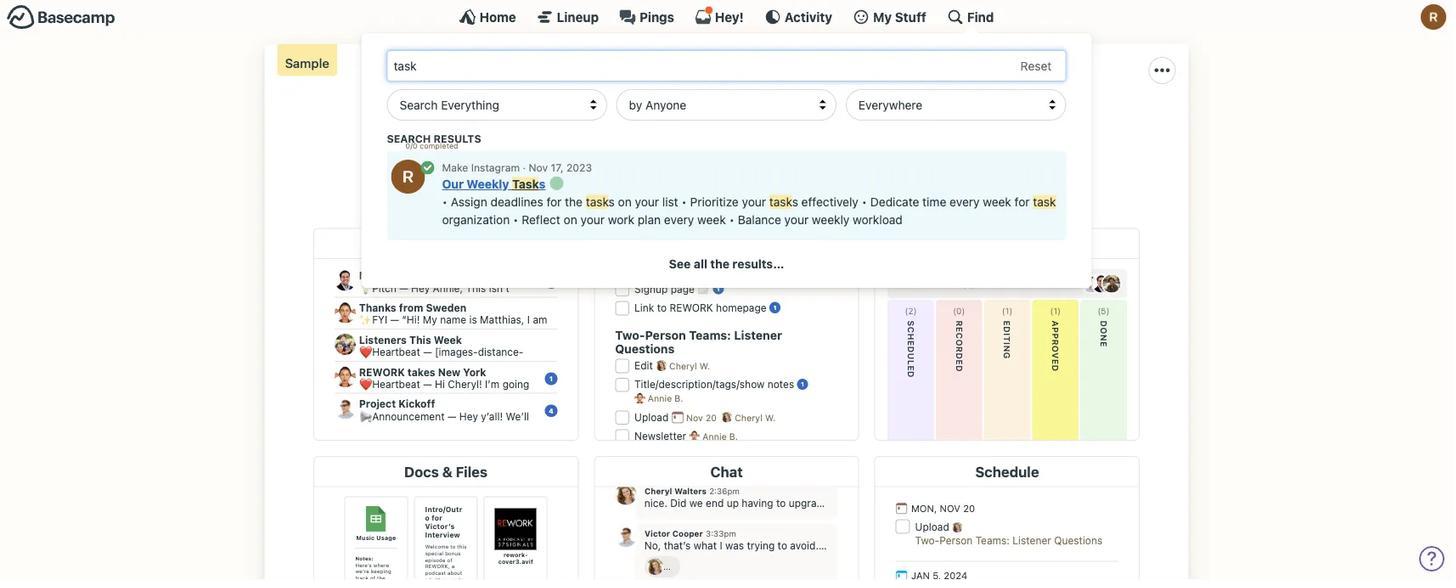 Task type: vqa. For each thing, say whether or not it's contained in the screenshot.
All- to the right
no



Task type: locate. For each thing, give the bounding box(es) containing it.
make instagram · nov 17, 2023
[[442, 161, 592, 173]]

time
[[922, 195, 946, 209]]

up
[[578, 175, 591, 187]]

to
[[553, 116, 565, 132], [777, 116, 789, 132]]

1 horizontal spatial on
[[618, 195, 632, 209]]

None reset field
[[1012, 56, 1060, 77]]

• right list
[[681, 195, 687, 209]]

1 for from the left
[[546, 195, 562, 209]]

project
[[506, 116, 549, 132]]

on right reflect
[[564, 213, 577, 227]]

1 vertical spatial week
[[697, 213, 726, 227]]

search
[[387, 133, 431, 145]]

home link
[[459, 8, 516, 25]]

weekly
[[467, 177, 509, 191]]

we
[[662, 116, 680, 132]]

task down set up people
[[586, 195, 609, 209]]

and
[[712, 137, 735, 153]]

week
[[983, 195, 1011, 209], [697, 213, 726, 227]]

0 vertical spatial the
[[565, 195, 583, 209]]

• down our
[[442, 195, 448, 209]]

0 horizontal spatial week
[[697, 213, 726, 227]]

prioritize
[[690, 195, 739, 209]]

a right make
[[829, 116, 837, 132]]

this
[[404, 116, 430, 132]]

0 horizontal spatial to
[[553, 116, 565, 132]]

0 horizontal spatial s
[[539, 177, 546, 191]]

weekly
[[812, 213, 850, 227]]

activity
[[785, 9, 832, 24]]

1 horizontal spatial week
[[983, 195, 1011, 209]]

s down "nov"
[[539, 177, 546, 191]]

called
[[894, 116, 930, 132]]

on
[[618, 195, 632, 209], [564, 213, 577, 227]]

1 horizontal spatial the
[[710, 257, 729, 271]]

pings
[[640, 9, 674, 24]]

for search image
[[421, 161, 434, 175]]

activity link
[[764, 8, 832, 25]]

every down list
[[664, 213, 694, 227]]

•
[[442, 195, 448, 209], [681, 195, 687, 209], [862, 195, 867, 209], [513, 213, 518, 227], [729, 213, 735, 227]]

my
[[873, 9, 892, 24]]

1 horizontal spatial for
[[1015, 195, 1030, 209]]

task up balance
[[769, 195, 792, 209]]

to right project
[[553, 116, 565, 132]]

for down copy button
[[1015, 195, 1030, 209]]

s left the 'nicole katz' image
[[792, 195, 798, 209]]

make
[[793, 116, 826, 132]]

copy
[[1037, 158, 1062, 171]]

sample
[[285, 55, 329, 70]]

nicole katz image
[[802, 168, 829, 195]]

effectively
[[801, 195, 858, 209]]

a
[[713, 78, 729, 110], [447, 116, 455, 132], [829, 116, 837, 132], [1029, 116, 1037, 132]]

find
[[967, 9, 994, 24]]

1 horizontal spatial task
[[769, 195, 792, 209]]

all
[[694, 257, 707, 271]]

find button
[[947, 8, 994, 25]]

a left look on the top right of page
[[1029, 116, 1037, 132]]

• down the prioritize
[[729, 213, 735, 227]]

victor cooper image
[[863, 168, 891, 195]]

set
[[557, 175, 575, 187]]

0 horizontal spatial the
[[565, 195, 583, 209]]

look
[[1040, 116, 1066, 132]]

your
[[635, 195, 659, 209], [742, 195, 766, 209], [580, 213, 605, 227], [784, 213, 809, 227]]

👋
[[387, 116, 401, 132]]

home
[[479, 9, 516, 24]]

copy button
[[1024, 157, 1062, 173]]

results
[[434, 133, 481, 145]]

jared davis image
[[710, 168, 737, 195]]

sample element
[[277, 44, 337, 76]]

for
[[546, 195, 562, 209], [1015, 195, 1030, 209]]

the right all
[[710, 257, 729, 271]]

your up plan at the left top of the page
[[635, 195, 659, 209]]

1 horizontal spatial s
[[609, 195, 615, 209]]

1 vertical spatial the
[[710, 257, 729, 271]]

work
[[608, 213, 634, 227]]

on up work
[[618, 195, 632, 209]]

none reset field inside main element
[[1012, 56, 1060, 77]]

task down copy button
[[1033, 195, 1056, 209]]

• up workload
[[862, 195, 867, 209]]

making
[[615, 78, 708, 110]]

ruby image
[[1421, 4, 1446, 30]]

0 vertical spatial on
[[618, 195, 632, 209]]

cheryl walters image
[[679, 168, 706, 195]]

0 vertical spatial every
[[950, 195, 980, 209]]

rework.
[[934, 116, 994, 132]]

podcast
[[734, 78, 838, 110]]

2 horizontal spatial task
[[1033, 195, 1056, 209]]

every
[[950, 195, 980, 209], [664, 213, 694, 227]]

use
[[683, 116, 705, 132]]

0 horizontal spatial task
[[586, 195, 609, 209]]

the
[[565, 195, 583, 209], [710, 257, 729, 271]]

• assign deadlines for the task s on your list • prioritize your task s effectively • dedicate time every week for task organization • reflect on your work plan every week • balance your weekly workload
[[442, 195, 1056, 227]]

every right time
[[950, 195, 980, 209]]

task
[[512, 177, 539, 191]]

s up work
[[609, 195, 615, 209]]

people
[[594, 175, 629, 187]]

for up reflect
[[546, 195, 562, 209]]

0 horizontal spatial on
[[564, 213, 577, 227]]

the down the set
[[565, 195, 583, 209]]

reflect
[[522, 213, 560, 227]]

a right is on the left top
[[447, 116, 455, 132]]

steve marsh image
[[833, 168, 860, 195]]

Search for… search field
[[387, 50, 1066, 82]]

1 to from the left
[[553, 116, 565, 132]]

lineup
[[557, 9, 599, 24]]

around
[[665, 137, 708, 153]]

showcase
[[569, 116, 630, 132]]

see all the results…
[[669, 257, 784, 271]]

completed
[[420, 141, 458, 150]]

0 horizontal spatial for
[[546, 195, 562, 209]]

week right time
[[983, 195, 1011, 209]]

making a podcast 👋 this is a sample project to showcase how we use basecamp to make a podcast called rework. take a look around and explore!
[[387, 78, 1066, 153]]

1 horizontal spatial to
[[777, 116, 789, 132]]

0 horizontal spatial every
[[664, 213, 694, 227]]

explore!
[[739, 137, 788, 153]]

week down the prioritize
[[697, 213, 726, 227]]

josh fiske image
[[771, 168, 798, 195]]

2 for from the left
[[1015, 195, 1030, 209]]

to left make
[[777, 116, 789, 132]]

0 vertical spatial week
[[983, 195, 1011, 209]]

results…
[[732, 257, 784, 271]]

workload
[[853, 213, 903, 227]]

task
[[586, 195, 609, 209], [769, 195, 792, 209], [1033, 195, 1056, 209]]

nov
[[529, 161, 548, 173]]

1 vertical spatial on
[[564, 213, 577, 227]]

2 to from the left
[[777, 116, 789, 132]]

s
[[539, 177, 546, 191], [609, 195, 615, 209], [792, 195, 798, 209]]

jennifer young image
[[740, 168, 768, 195]]

nov 17, 2023 element
[[529, 161, 592, 173]]

deadlines
[[491, 195, 543, 209]]

0/0 completed link
[[405, 141, 458, 150]]



Task type: describe. For each thing, give the bounding box(es) containing it.
3 task from the left
[[1033, 195, 1056, 209]]

people on this project element
[[644, 155, 908, 208]]

plan
[[638, 213, 661, 227]]

organization
[[442, 213, 510, 227]]

0/0 completed
[[405, 141, 458, 150]]

main element
[[0, 0, 1453, 288]]

how
[[633, 116, 659, 132]]

1 horizontal spatial every
[[950, 195, 980, 209]]

our weekly task s
[[442, 177, 546, 191]]

take
[[997, 116, 1026, 132]]

dedicate
[[870, 195, 919, 209]]

lineup link
[[536, 8, 599, 25]]

our
[[442, 177, 464, 191]]

2023
[[566, 161, 592, 173]]

balance
[[738, 213, 781, 227]]

• down "deadlines"
[[513, 213, 518, 227]]

my stuff button
[[853, 8, 926, 25]]

hey!
[[715, 9, 744, 24]]

switch accounts image
[[7, 4, 115, 31]]

0/0
[[405, 141, 417, 150]]

your left weekly
[[784, 213, 809, 227]]

assign
[[451, 195, 487, 209]]

set up people
[[557, 175, 629, 187]]

1 vertical spatial every
[[664, 213, 694, 227]]

ruby image
[[391, 160, 425, 194]]

the inside • assign deadlines for the task s on your list • prioritize your task s effectively • dedicate time every week for task organization • reflect on your work plan every week • balance your weekly workload
[[565, 195, 583, 209]]

pings button
[[619, 8, 674, 25]]

podcast
[[840, 116, 890, 132]]

17,
[[551, 161, 564, 173]]

1 task from the left
[[586, 195, 609, 209]]

annie bryan image
[[648, 168, 675, 195]]

2 horizontal spatial s
[[792, 195, 798, 209]]

see all the results… link
[[669, 257, 784, 271]]

search results
[[387, 133, 481, 145]]

instagram
[[471, 161, 520, 173]]

stuff
[[895, 9, 926, 24]]

see
[[669, 257, 691, 271]]

your up balance
[[742, 195, 766, 209]]

set up people link
[[545, 167, 641, 195]]

is
[[434, 116, 444, 132]]

make
[[442, 161, 468, 173]]

2 task from the left
[[769, 195, 792, 209]]

·
[[523, 161, 526, 173]]

a up the "basecamp"
[[713, 78, 729, 110]]

list
[[662, 195, 678, 209]]

hey! button
[[695, 6, 744, 25]]

sample
[[458, 116, 502, 132]]

my stuff
[[873, 9, 926, 24]]

your left work
[[580, 213, 605, 227]]

basecamp
[[709, 116, 773, 132]]



